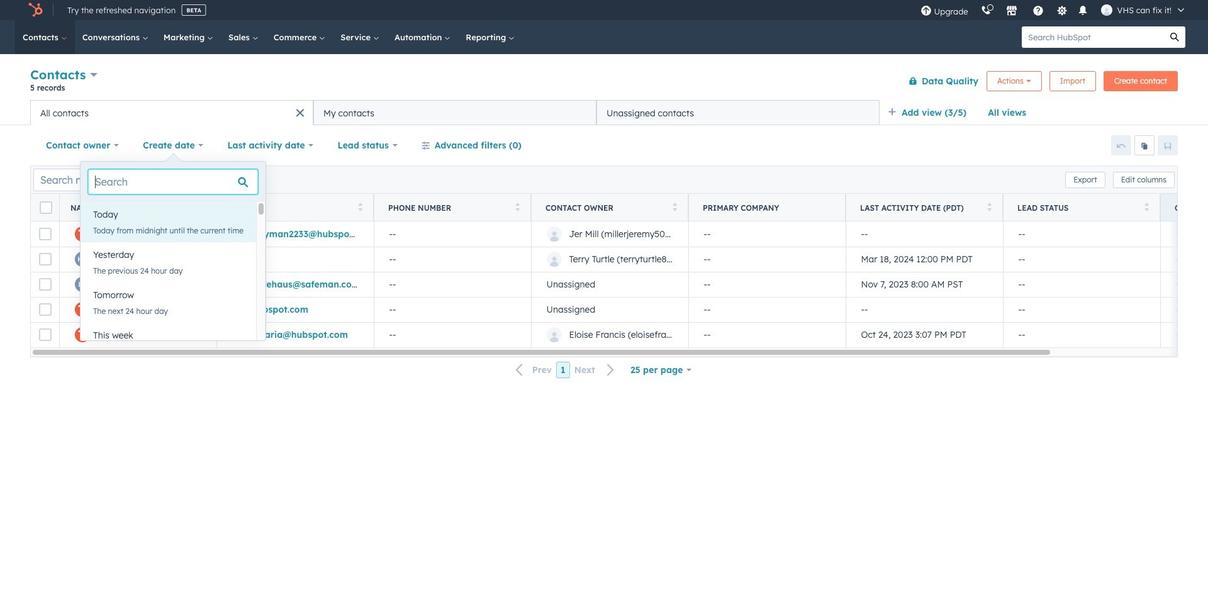 Task type: describe. For each thing, give the bounding box(es) containing it.
jer mill image
[[1102, 4, 1113, 16]]

3 press to sort. element from the left
[[515, 202, 520, 213]]

2 press to sort. element from the left
[[358, 202, 363, 213]]

1 press to sort. image from the left
[[201, 202, 205, 211]]

1 press to sort. element from the left
[[201, 202, 205, 213]]

4 press to sort. image from the left
[[988, 202, 992, 211]]

6 press to sort. element from the left
[[1145, 202, 1150, 213]]

press to sort. image
[[673, 202, 677, 211]]

Search HubSpot search field
[[1022, 26, 1165, 48]]

marketplaces image
[[1006, 6, 1018, 17]]



Task type: locate. For each thing, give the bounding box(es) containing it.
column header
[[689, 194, 847, 222]]

menu
[[915, 0, 1194, 20]]

5 press to sort. image from the left
[[1145, 202, 1150, 211]]

3 press to sort. image from the left
[[515, 202, 520, 211]]

press to sort. image
[[201, 202, 205, 211], [358, 202, 363, 211], [515, 202, 520, 211], [988, 202, 992, 211], [1145, 202, 1150, 211]]

press to sort. element
[[201, 202, 205, 213], [358, 202, 363, 213], [515, 202, 520, 213], [673, 202, 677, 213], [988, 202, 992, 213], [1145, 202, 1150, 213]]

pagination navigation
[[509, 362, 623, 379]]

Search name, phone, email addresses, or company search field
[[33, 168, 186, 191]]

4 press to sort. element from the left
[[673, 202, 677, 213]]

list box
[[81, 202, 266, 363]]

banner
[[30, 65, 1179, 100]]

5 press to sort. element from the left
[[988, 202, 992, 213]]

Search search field
[[88, 169, 258, 195]]

2 press to sort. image from the left
[[358, 202, 363, 211]]



Task type: vqa. For each thing, say whether or not it's contained in the screenshot.
the leftmost Press to sort. icon
yes



